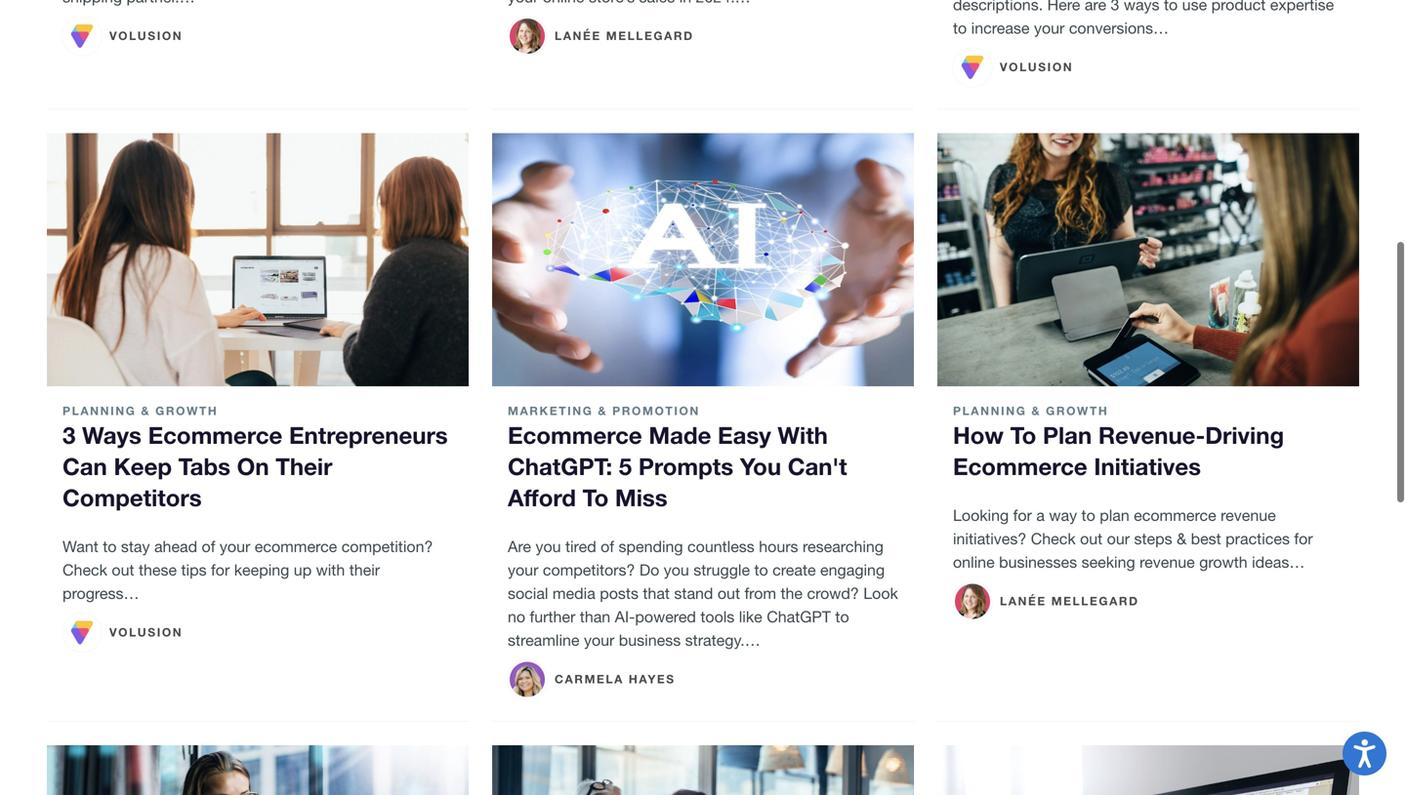 Task type: locate. For each thing, give the bounding box(es) containing it.
plan
[[1043, 421, 1092, 449]]

growth up plan
[[1046, 404, 1109, 418]]

1 horizontal spatial growth
[[1046, 404, 1109, 418]]

ecommerce inside "planning & growth how to plan revenue-driving ecommerce initiatives"
[[953, 453, 1088, 480]]

1 horizontal spatial lanée mellegard link
[[953, 582, 1139, 621]]

mellegard
[[606, 29, 694, 43], [1052, 595, 1139, 608]]

1 horizontal spatial of
[[601, 538, 614, 556]]

to inside marketing & promotion ecommerce made easy with chatgpt: 5 prompts you can't afford to miss
[[583, 484, 609, 512]]

& inside looking for a way to plan ecommerce revenue initiatives? check out our steps & best practices for online businesses seeking revenue growth ideas…
[[1177, 530, 1187, 548]]

media
[[553, 585, 596, 603]]

are
[[508, 538, 531, 556]]

for
[[1013, 507, 1032, 525], [1294, 530, 1313, 548], [211, 561, 230, 579]]

out left 'our'
[[1080, 530, 1103, 548]]

ecommerce down marketing
[[508, 421, 642, 449]]

a
[[1037, 507, 1045, 525]]

promotion
[[613, 404, 700, 418]]

planning inside planning & growth 3 ways ecommerce entrepreneurs can keep tabs on their competitors
[[63, 404, 136, 418]]

ecommerce up up at the bottom of the page
[[255, 538, 337, 556]]

for inside the 'want to stay ahead of your ecommerce competition? check out these tips for keeping up with their progress…'
[[211, 561, 230, 579]]

revenue
[[1221, 507, 1276, 525], [1140, 554, 1195, 572]]

1 vertical spatial mellegard
[[1052, 595, 1139, 608]]

planning up how
[[953, 404, 1027, 418]]

0 horizontal spatial for
[[211, 561, 230, 579]]

growth inside "planning & growth how to plan revenue-driving ecommerce initiatives"
[[1046, 404, 1109, 418]]

0 vertical spatial you
[[536, 538, 561, 556]]

for left a
[[1013, 507, 1032, 525]]

on
[[237, 453, 269, 480]]

0 horizontal spatial mellegard
[[606, 29, 694, 43]]

1 vertical spatial with
[[316, 561, 345, 579]]

1 horizontal spatial revenue
[[1221, 507, 1276, 525]]

0 vertical spatial revenue
[[1221, 507, 1276, 525]]

2 vertical spatial out
[[718, 585, 740, 603]]

0 vertical spatial lanée mellegard
[[555, 29, 694, 43]]

1 horizontal spatial lanée
[[1000, 595, 1047, 608]]

ecommerce down how
[[953, 453, 1088, 480]]

lanée
[[555, 29, 601, 43], [1000, 595, 1047, 608]]

2 vertical spatial for
[[211, 561, 230, 579]]

check down the way
[[1031, 530, 1076, 548]]

you right are
[[536, 538, 561, 556]]

planning for ways
[[63, 404, 136, 418]]

look
[[864, 585, 898, 603]]

that
[[643, 585, 670, 603]]

out down stay
[[112, 561, 134, 579]]

you
[[740, 453, 781, 480]]

than
[[580, 608, 611, 626]]

like
[[739, 608, 763, 626]]

for right tips
[[211, 561, 230, 579]]

chatgpt
[[767, 608, 831, 626]]

2 of from the left
[[601, 538, 614, 556]]

competition?
[[342, 538, 433, 556]]

& inside planning & growth 3 ways ecommerce entrepreneurs can keep tabs on their competitors
[[141, 404, 151, 418]]

you
[[536, 538, 561, 556], [664, 561, 689, 579]]

to
[[1010, 421, 1037, 449], [583, 484, 609, 512], [1082, 507, 1096, 525], [103, 538, 117, 556], [754, 561, 768, 579], [835, 608, 849, 626]]

0 vertical spatial out
[[1080, 530, 1103, 548]]

business
[[619, 632, 681, 650]]

to left stay
[[103, 538, 117, 556]]

carmela hayes link
[[508, 660, 676, 700]]

out inside the are you tired of spending countless hours researching your competitors? do you struggle to create engaging social media posts that stand out from the crowd? look no further than ai-powered tools like chatgpt to streamline your business strategy.…
[[718, 585, 740, 603]]

0 vertical spatial your
[[220, 538, 250, 556]]

these
[[139, 561, 177, 579]]

no
[[508, 608, 526, 626]]

1 horizontal spatial your
[[508, 561, 539, 579]]

your
[[220, 538, 250, 556], [508, 561, 539, 579], [584, 632, 615, 650]]

volusion
[[109, 29, 183, 43], [1000, 60, 1074, 74], [109, 626, 183, 639]]

0 horizontal spatial growth
[[155, 404, 218, 418]]

3 ways to work with other business owners to grow brand awareness image
[[492, 746, 914, 796]]

ecommerce
[[148, 421, 283, 449], [508, 421, 642, 449], [953, 453, 1088, 480]]

growth up tabs at the bottom of page
[[155, 404, 218, 418]]

2 horizontal spatial ecommerce
[[953, 453, 1088, 480]]

2 horizontal spatial your
[[584, 632, 615, 650]]

of up tips
[[202, 538, 215, 556]]

streamline
[[508, 632, 580, 650]]

0 vertical spatial for
[[1013, 507, 1032, 525]]

can't
[[788, 453, 847, 480]]

0 horizontal spatial you
[[536, 538, 561, 556]]

with up can't
[[778, 421, 828, 449]]

tools
[[701, 608, 735, 626]]

struggle
[[694, 561, 750, 579]]

2 growth from the left
[[1046, 404, 1109, 418]]

0 horizontal spatial ecommerce
[[255, 538, 337, 556]]

the
[[781, 585, 803, 603]]

conversions, conversion rate, and optimization for ecommerce image
[[938, 746, 1360, 796]]

planning inside "planning & growth how to plan revenue-driving ecommerce initiatives"
[[953, 404, 1027, 418]]

competitors?
[[543, 561, 635, 579]]

ahead
[[154, 538, 197, 556]]

of inside the 'want to stay ahead of your ecommerce competition? check out these tips for keeping up with their progress…'
[[202, 538, 215, 556]]

open accessibe: accessibility options, statement and help image
[[1354, 740, 1376, 769]]

to right the way
[[1082, 507, 1096, 525]]

initiatives
[[1094, 453, 1201, 480]]

planning up the ways
[[63, 404, 136, 418]]

out down struggle
[[718, 585, 740, 603]]

stay
[[121, 538, 150, 556]]

2 horizontal spatial for
[[1294, 530, 1313, 548]]

planning & growth how to plan revenue-driving ecommerce initiatives
[[953, 404, 1284, 480]]

with
[[778, 421, 828, 449], [316, 561, 345, 579]]

0 horizontal spatial with
[[316, 561, 345, 579]]

your up keeping
[[220, 538, 250, 556]]

1 horizontal spatial out
[[718, 585, 740, 603]]

ecommerce up the steps
[[1134, 507, 1217, 525]]

1 vertical spatial lanée
[[1000, 595, 1047, 608]]

1 vertical spatial out
[[112, 561, 134, 579]]

planning for to
[[953, 404, 1027, 418]]

0 horizontal spatial out
[[112, 561, 134, 579]]

&
[[141, 404, 151, 418], [598, 404, 608, 418], [1032, 404, 1041, 418], [1177, 530, 1187, 548]]

0 horizontal spatial lanée mellegard
[[555, 29, 694, 43]]

check inside the 'want to stay ahead of your ecommerce competition? check out these tips for keeping up with their progress…'
[[63, 561, 107, 579]]

0 vertical spatial volusion
[[109, 29, 183, 43]]

how
[[953, 421, 1004, 449]]

1 planning from the left
[[63, 404, 136, 418]]

0 horizontal spatial lanée mellegard link
[[508, 17, 694, 56]]

0 horizontal spatial planning
[[63, 404, 136, 418]]

initiatives?
[[953, 530, 1027, 548]]

to inside the 'want to stay ahead of your ecommerce competition? check out these tips for keeping up with their progress…'
[[103, 538, 117, 556]]

want
[[63, 538, 98, 556]]

create
[[773, 561, 816, 579]]

of right tired
[[601, 538, 614, 556]]

1 horizontal spatial ecommerce
[[508, 421, 642, 449]]

out
[[1080, 530, 1103, 548], [112, 561, 134, 579], [718, 585, 740, 603]]

check down want
[[63, 561, 107, 579]]

0 horizontal spatial of
[[202, 538, 215, 556]]

ecommerce up tabs at the bottom of page
[[148, 421, 283, 449]]

do
[[640, 561, 660, 579]]

your down than
[[584, 632, 615, 650]]

1 horizontal spatial planning
[[953, 404, 1027, 418]]

1 horizontal spatial with
[[778, 421, 828, 449]]

2 vertical spatial your
[[584, 632, 615, 650]]

spending
[[619, 538, 683, 556]]

1 horizontal spatial check
[[1031, 530, 1076, 548]]

revenue down the steps
[[1140, 554, 1195, 572]]

2 horizontal spatial out
[[1080, 530, 1103, 548]]

to down the crowd?
[[835, 608, 849, 626]]

1 horizontal spatial ecommerce
[[1134, 507, 1217, 525]]

& inside marketing & promotion ecommerce made easy with chatgpt: 5 prompts you can't afford to miss
[[598, 404, 608, 418]]

to up from
[[754, 561, 768, 579]]

1 vertical spatial revenue
[[1140, 554, 1195, 572]]

way
[[1049, 507, 1077, 525]]

lanée mellegard
[[555, 29, 694, 43], [1000, 595, 1139, 608]]

5
[[619, 453, 632, 480]]

strategy.…
[[685, 632, 761, 650]]

out inside looking for a way to plan ecommerce revenue initiatives? check out our steps & best practices for online businesses seeking revenue growth ideas…
[[1080, 530, 1103, 548]]

1 horizontal spatial you
[[664, 561, 689, 579]]

0 vertical spatial ecommerce
[[1134, 507, 1217, 525]]

practices
[[1226, 530, 1290, 548]]

0 horizontal spatial check
[[63, 561, 107, 579]]

growth
[[155, 404, 218, 418], [1046, 404, 1109, 418]]

1 of from the left
[[202, 538, 215, 556]]

0 vertical spatial check
[[1031, 530, 1076, 548]]

keep
[[114, 453, 172, 480]]

businesses
[[999, 554, 1077, 572]]

0 vertical spatial lanée
[[555, 29, 601, 43]]

1 vertical spatial ecommerce
[[255, 538, 337, 556]]

hayes
[[629, 673, 676, 686]]

things to remember when analyzing ecommerce site performance image
[[47, 746, 469, 796]]

0 horizontal spatial your
[[220, 538, 250, 556]]

your down are
[[508, 561, 539, 579]]

engaging
[[820, 561, 885, 579]]

2 planning from the left
[[953, 404, 1027, 418]]

growth inside planning & growth 3 ways ecommerce entrepreneurs can keep tabs on their competitors
[[155, 404, 218, 418]]

to left plan
[[1010, 421, 1037, 449]]

& inside "planning & growth how to plan revenue-driving ecommerce initiatives"
[[1032, 404, 1041, 418]]

crowd?
[[807, 585, 859, 603]]

you right do
[[664, 561, 689, 579]]

1 vertical spatial check
[[63, 561, 107, 579]]

ecommerce inside the 'want to stay ahead of your ecommerce competition? check out these tips for keeping up with their progress…'
[[255, 538, 337, 556]]

0 horizontal spatial ecommerce
[[148, 421, 283, 449]]

with right up at the bottom of the page
[[316, 561, 345, 579]]

ways
[[82, 421, 142, 449]]

volusion link
[[63, 17, 183, 56], [953, 48, 1074, 87], [63, 614, 183, 653]]

up
[[294, 561, 312, 579]]

to left miss
[[583, 484, 609, 512]]

planning & growth 3 ways ecommerce entrepreneurs can keep tabs on their competitors
[[63, 404, 448, 512]]

ecommerce
[[1134, 507, 1217, 525], [255, 538, 337, 556]]

revenue up practices
[[1221, 507, 1276, 525]]

1 vertical spatial your
[[508, 561, 539, 579]]

lanée mellegard link
[[508, 17, 694, 56], [953, 582, 1139, 621]]

of
[[202, 538, 215, 556], [601, 538, 614, 556]]

ecommerce inside looking for a way to plan ecommerce revenue initiatives? check out our steps & best practices for online businesses seeking revenue growth ideas…
[[1134, 507, 1217, 525]]

1 vertical spatial lanée mellegard
[[1000, 595, 1139, 608]]

planning
[[63, 404, 136, 418], [953, 404, 1027, 418]]

0 vertical spatial with
[[778, 421, 828, 449]]

1 vertical spatial for
[[1294, 530, 1313, 548]]

for up ideas…
[[1294, 530, 1313, 548]]

1 growth from the left
[[155, 404, 218, 418]]



Task type: describe. For each thing, give the bounding box(es) containing it.
1 horizontal spatial mellegard
[[1052, 595, 1139, 608]]

ai-
[[615, 608, 635, 626]]

countless
[[688, 538, 755, 556]]

growth for ecommerce
[[155, 404, 218, 418]]

revenue-
[[1099, 421, 1205, 449]]

0 horizontal spatial revenue
[[1140, 554, 1195, 572]]

powered
[[635, 608, 696, 626]]

their
[[276, 453, 333, 480]]

hours
[[759, 538, 798, 556]]

2 vertical spatial volusion
[[109, 626, 183, 639]]

want to stay ahead of your ecommerce competition? check out these tips for keeping up with their progress…
[[63, 538, 433, 603]]

plan
[[1100, 507, 1130, 525]]

best
[[1191, 530, 1222, 548]]

1 vertical spatial volusion
[[1000, 60, 1074, 74]]

chatgpt:
[[508, 453, 613, 480]]

1 vertical spatial lanée mellegard link
[[953, 582, 1139, 621]]

researching
[[803, 538, 884, 556]]

our
[[1107, 530, 1130, 548]]

ecommerce made easy with chatgpt: 5 prompts you can't afford to miss image
[[492, 133, 914, 387]]

steps
[[1134, 530, 1173, 548]]

of inside the are you tired of spending countless hours researching your competitors? do you struggle to create engaging social media posts that stand out from the crowd? look no further than ai-powered tools like chatgpt to streamline your business strategy.…
[[601, 538, 614, 556]]

tired
[[565, 538, 596, 556]]

& for made
[[598, 404, 608, 418]]

ecommerce for initiatives
[[1134, 507, 1217, 525]]

ecommerce inside planning & growth 3 ways ecommerce entrepreneurs can keep tabs on their competitors
[[148, 421, 283, 449]]

growth for plan
[[1046, 404, 1109, 418]]

from
[[745, 585, 777, 603]]

entrepreneurs
[[289, 421, 448, 449]]

your inside the 'want to stay ahead of your ecommerce competition? check out these tips for keeping up with their progress…'
[[220, 538, 250, 556]]

their
[[349, 561, 380, 579]]

marketing
[[508, 404, 593, 418]]

ecommerce inside marketing & promotion ecommerce made easy with chatgpt: 5 prompts you can't afford to miss
[[508, 421, 642, 449]]

3
[[63, 421, 76, 449]]

driving
[[1205, 421, 1284, 449]]

prompts
[[639, 453, 734, 480]]

online
[[953, 554, 995, 572]]

check inside looking for a way to plan ecommerce revenue initiatives? check out our steps & best practices for online businesses seeking revenue growth ideas…
[[1031, 530, 1076, 548]]

to inside looking for a way to plan ecommerce revenue initiatives? check out our steps & best practices for online businesses seeking revenue growth ideas…
[[1082, 507, 1096, 525]]

marketing & promotion ecommerce made easy with chatgpt: 5 prompts you can't afford to miss
[[508, 404, 847, 512]]

made
[[649, 421, 711, 449]]

tips
[[181, 561, 207, 579]]

out inside the 'want to stay ahead of your ecommerce competition? check out these tips for keeping up with their progress…'
[[112, 561, 134, 579]]

are you tired of spending countless hours researching your competitors? do you struggle to create engaging social media posts that stand out from the crowd? look no further than ai-powered tools like chatgpt to streamline your business strategy.…
[[508, 538, 898, 650]]

& for ways
[[141, 404, 151, 418]]

to inside "planning & growth how to plan revenue-driving ecommerce initiatives"
[[1010, 421, 1037, 449]]

growth
[[1200, 554, 1248, 572]]

with inside marketing & promotion ecommerce made easy with chatgpt: 5 prompts you can't afford to miss
[[778, 421, 828, 449]]

can
[[63, 453, 107, 480]]

with inside the 'want to stay ahead of your ecommerce competition? check out these tips for keeping up with their progress…'
[[316, 561, 345, 579]]

3 ways ecommerce entrepreneurs can keep tabs on their competitors image
[[47, 133, 469, 387]]

0 vertical spatial lanée mellegard link
[[508, 17, 694, 56]]

how to plan revenue-driving ecommerce initiatives image
[[938, 133, 1360, 387]]

looking
[[953, 507, 1009, 525]]

afford
[[508, 484, 576, 512]]

easy
[[718, 421, 771, 449]]

looking for a way to plan ecommerce revenue initiatives? check out our steps & best practices for online businesses seeking revenue growth ideas…
[[953, 507, 1313, 572]]

carmela
[[555, 673, 624, 686]]

1 horizontal spatial lanée mellegard
[[1000, 595, 1139, 608]]

0 vertical spatial mellegard
[[606, 29, 694, 43]]

keeping
[[234, 561, 289, 579]]

tabs
[[178, 453, 231, 480]]

ideas…
[[1252, 554, 1305, 572]]

stand
[[674, 585, 713, 603]]

seeking
[[1082, 554, 1136, 572]]

progress…
[[63, 585, 139, 603]]

1 vertical spatial you
[[664, 561, 689, 579]]

& for to
[[1032, 404, 1041, 418]]

social
[[508, 585, 548, 603]]

carmela hayes
[[555, 673, 676, 686]]

further
[[530, 608, 576, 626]]

1 horizontal spatial for
[[1013, 507, 1032, 525]]

competitors
[[63, 484, 202, 512]]

miss
[[615, 484, 668, 512]]

ecommerce for tabs
[[255, 538, 337, 556]]

0 horizontal spatial lanée
[[555, 29, 601, 43]]

posts
[[600, 585, 639, 603]]



Task type: vqa. For each thing, say whether or not it's contained in the screenshot.
Avalara Integration
no



